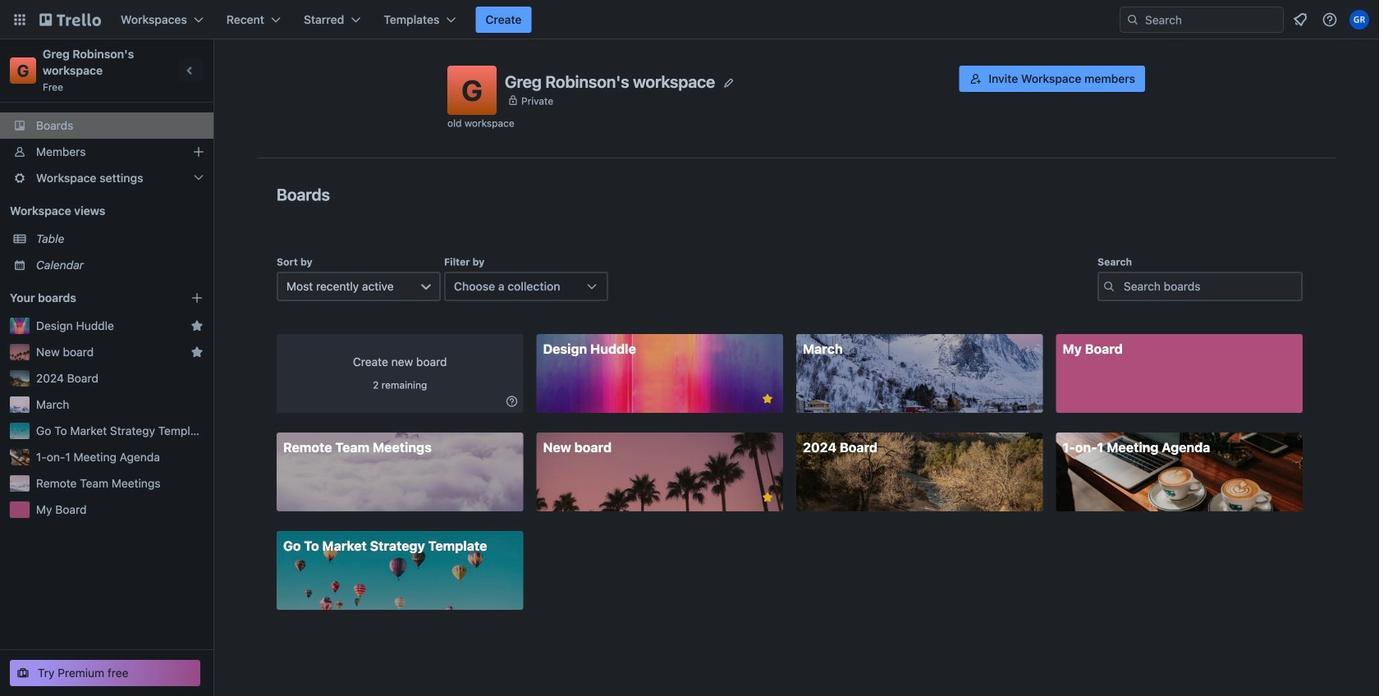 Task type: describe. For each thing, give the bounding box(es) containing it.
sm image
[[504, 393, 520, 410]]

your boards with 8 items element
[[10, 288, 166, 308]]

back to home image
[[39, 7, 101, 33]]

click to unstar this board. it will be removed from your starred list. image
[[760, 490, 775, 505]]

Search field
[[1139, 8, 1283, 31]]

primary element
[[0, 0, 1379, 39]]

click to unstar this board. it will be removed from your starred list. image
[[760, 392, 775, 406]]

open information menu image
[[1322, 11, 1338, 28]]

0 notifications image
[[1290, 10, 1310, 30]]

search image
[[1126, 13, 1139, 26]]

Search boards text field
[[1098, 272, 1303, 301]]



Task type: vqa. For each thing, say whether or not it's contained in the screenshot.
starred icon
yes



Task type: locate. For each thing, give the bounding box(es) containing it.
1 starred icon image from the top
[[190, 319, 204, 332]]

0 vertical spatial starred icon image
[[190, 319, 204, 332]]

greg robinson (gregrobinson96) image
[[1350, 10, 1369, 30]]

workspace navigation collapse icon image
[[179, 59, 202, 82]]

starred icon image
[[190, 319, 204, 332], [190, 346, 204, 359]]

2 starred icon image from the top
[[190, 346, 204, 359]]

add board image
[[190, 291, 204, 305]]

1 vertical spatial starred icon image
[[190, 346, 204, 359]]



